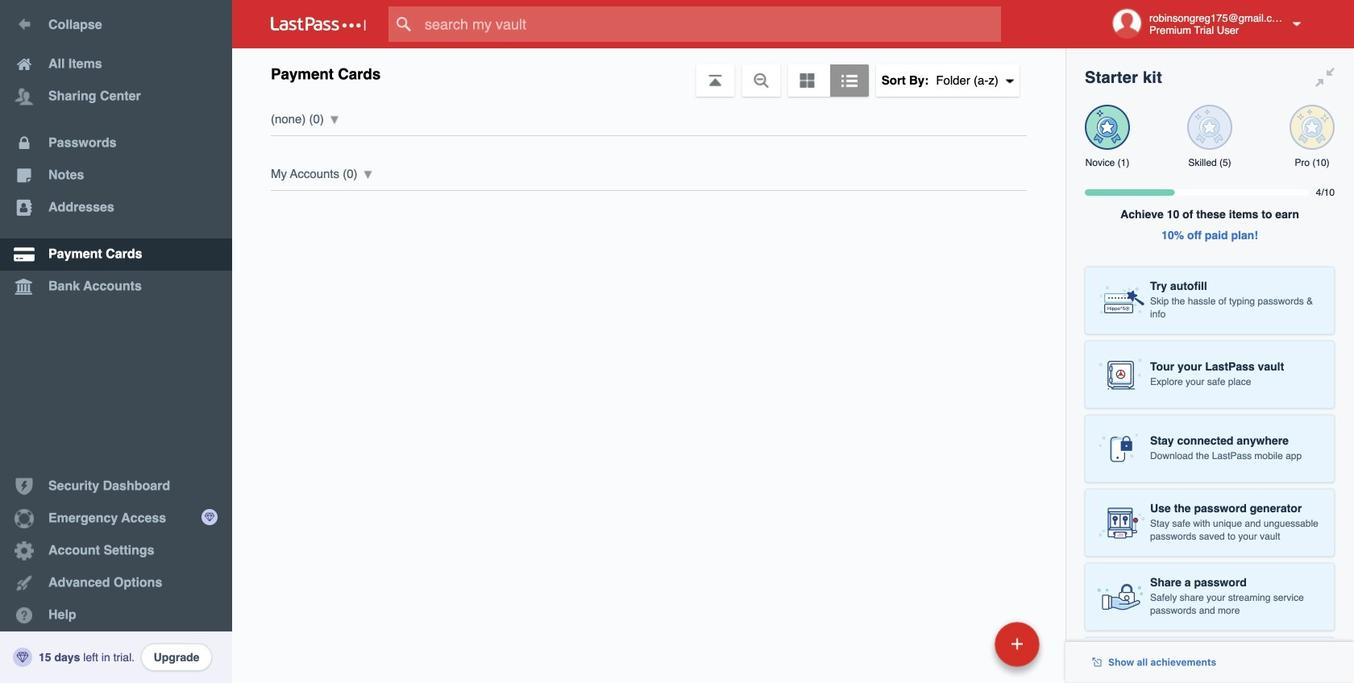 Task type: vqa. For each thing, say whether or not it's contained in the screenshot.
Dialog
no



Task type: locate. For each thing, give the bounding box(es) containing it.
main navigation navigation
[[0, 0, 232, 684]]

search my vault text field
[[389, 6, 1033, 42]]

vault options navigation
[[232, 48, 1066, 97]]

lastpass image
[[271, 17, 366, 31]]

new item element
[[884, 622, 1046, 668]]

new item navigation
[[884, 618, 1050, 684]]



Task type: describe. For each thing, give the bounding box(es) containing it.
Search search field
[[389, 6, 1033, 42]]



